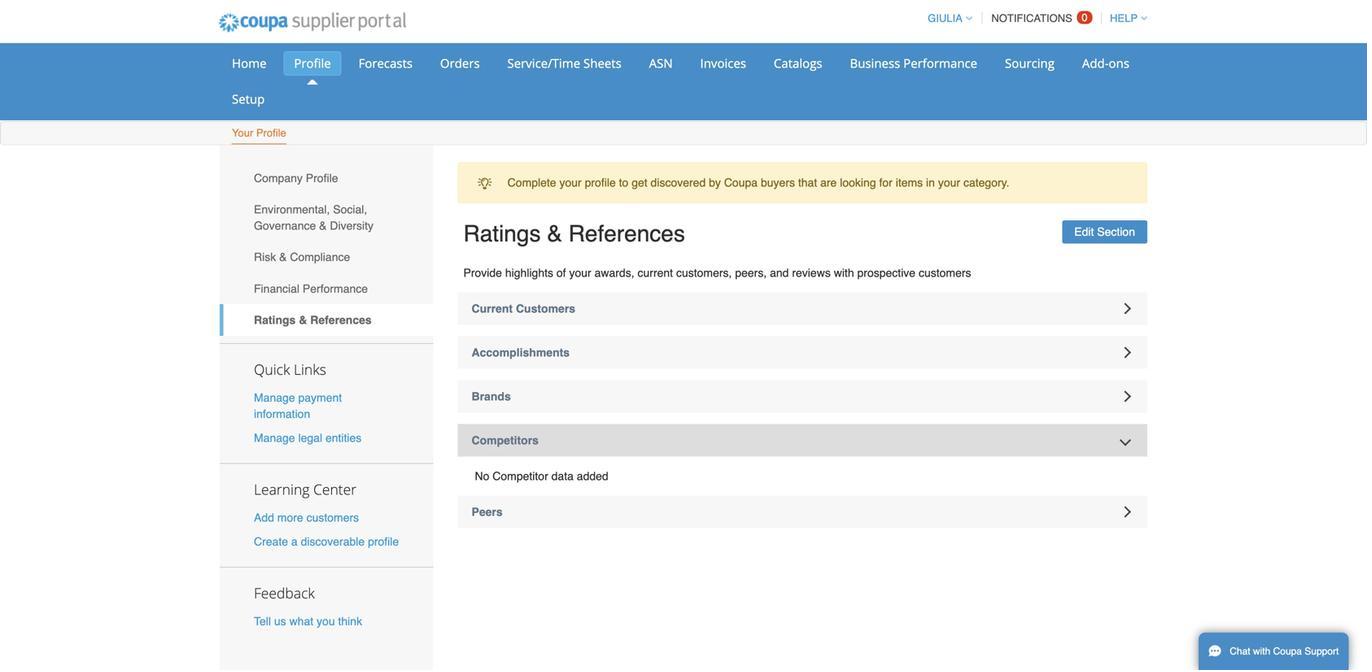 Task type: locate. For each thing, give the bounding box(es) containing it.
create
[[254, 535, 288, 548]]

references down financial performance link
[[310, 314, 372, 327]]

1 vertical spatial ratings
[[254, 314, 296, 327]]

references up awards, at top
[[569, 221, 685, 247]]

complete
[[508, 176, 556, 189]]

competitors
[[472, 434, 539, 447]]

notifications 0
[[992, 11, 1088, 24]]

performance down risk & compliance link
[[303, 282, 368, 295]]

think
[[338, 615, 362, 628]]

highlights
[[505, 267, 554, 280]]

1 vertical spatial performance
[[303, 282, 368, 295]]

add-
[[1082, 55, 1109, 72]]

quick links
[[254, 360, 326, 379]]

0 vertical spatial customers
[[919, 267, 972, 280]]

1 horizontal spatial profile
[[585, 176, 616, 189]]

links
[[294, 360, 326, 379]]

category.
[[964, 176, 1010, 189]]

manage
[[254, 392, 295, 405], [254, 432, 295, 445]]

with right reviews
[[834, 267, 854, 280]]

customers
[[919, 267, 972, 280], [307, 512, 359, 525]]

and
[[770, 267, 789, 280]]

coupa right by at the top of page
[[724, 176, 758, 189]]

0 vertical spatial with
[[834, 267, 854, 280]]

accomplishments button
[[458, 337, 1148, 369]]

navigation containing notifications 0
[[921, 2, 1148, 34]]

ratings & references up of
[[464, 221, 685, 247]]

1 vertical spatial with
[[1253, 646, 1271, 658]]

1 vertical spatial profile
[[256, 127, 286, 139]]

1 horizontal spatial coupa
[[1274, 646, 1302, 658]]

customers up discoverable
[[307, 512, 359, 525]]

service/time
[[508, 55, 580, 72]]

0 vertical spatial manage
[[254, 392, 295, 405]]

ratings
[[464, 221, 541, 247], [254, 314, 296, 327]]

center
[[313, 480, 357, 499]]

& right the risk
[[279, 251, 287, 264]]

profile right discoverable
[[368, 535, 399, 548]]

0 horizontal spatial coupa
[[724, 176, 758, 189]]

performance
[[904, 55, 978, 72], [303, 282, 368, 295]]

edit section
[[1075, 226, 1136, 239]]

1 manage from the top
[[254, 392, 295, 405]]

payment
[[298, 392, 342, 405]]

profile right your
[[256, 127, 286, 139]]

compliance
[[290, 251, 350, 264]]

add
[[254, 512, 274, 525]]

profile inside company profile link
[[306, 172, 338, 185]]

1 vertical spatial ratings & references
[[254, 314, 372, 327]]

manage for manage legal entities
[[254, 432, 295, 445]]

customers,
[[676, 267, 732, 280]]

& inside the ratings & references link
[[299, 314, 307, 327]]

provide highlights of your awards, current customers, peers, and reviews with prospective customers
[[464, 267, 972, 280]]

current customers
[[472, 302, 576, 315]]

0 vertical spatial performance
[[904, 55, 978, 72]]

forecasts link
[[348, 51, 423, 76]]

1 vertical spatial coupa
[[1274, 646, 1302, 658]]

no
[[475, 470, 490, 483]]

business
[[850, 55, 901, 72]]

performance down giulia
[[904, 55, 978, 72]]

home link
[[221, 51, 277, 76]]

profile down coupa supplier portal "image"
[[294, 55, 331, 72]]

manage for manage payment information
[[254, 392, 295, 405]]

navigation
[[921, 2, 1148, 34]]

profile for company profile
[[306, 172, 338, 185]]

ratings down financial
[[254, 314, 296, 327]]

orders
[[440, 55, 480, 72]]

0 vertical spatial ratings
[[464, 221, 541, 247]]

complete your profile to get discovered by coupa buyers that are looking for items in your category. alert
[[458, 162, 1148, 203]]

financial performance link
[[220, 273, 433, 305]]

ratings & references
[[464, 221, 685, 247], [254, 314, 372, 327]]

tell us what you think
[[254, 615, 362, 628]]

0 vertical spatial references
[[569, 221, 685, 247]]

by
[[709, 176, 721, 189]]

to
[[619, 176, 629, 189]]

service/time sheets link
[[497, 51, 632, 76]]

governance
[[254, 219, 316, 232]]

invoices
[[700, 55, 746, 72]]

0 horizontal spatial with
[[834, 267, 854, 280]]

& inside risk & compliance link
[[279, 251, 287, 264]]

your
[[232, 127, 253, 139]]

current
[[638, 267, 673, 280]]

& down financial performance
[[299, 314, 307, 327]]

competitors button
[[458, 425, 1148, 457]]

1 horizontal spatial performance
[[904, 55, 978, 72]]

manage inside manage payment information
[[254, 392, 295, 405]]

0 horizontal spatial profile
[[368, 535, 399, 548]]

0 horizontal spatial performance
[[303, 282, 368, 295]]

0 vertical spatial profile
[[585, 176, 616, 189]]

giulia link
[[921, 12, 973, 24]]

current customers button
[[458, 293, 1148, 325]]

with right chat
[[1253, 646, 1271, 658]]

sourcing
[[1005, 55, 1055, 72]]

prospective
[[858, 267, 916, 280]]

ratings & references link
[[220, 305, 433, 336]]

2 vertical spatial profile
[[306, 172, 338, 185]]

ratings up provide
[[464, 221, 541, 247]]

0 vertical spatial coupa
[[724, 176, 758, 189]]

1 vertical spatial manage
[[254, 432, 295, 445]]

chat with coupa support
[[1230, 646, 1339, 658]]

1 vertical spatial customers
[[307, 512, 359, 525]]

discovered
[[651, 176, 706, 189]]

tell us what you think button
[[254, 614, 362, 630]]

sheets
[[584, 55, 622, 72]]

& left diversity
[[319, 219, 327, 232]]

profile inside your profile link
[[256, 127, 286, 139]]

items
[[896, 176, 923, 189]]

setup
[[232, 91, 265, 107]]

add-ons
[[1082, 55, 1130, 72]]

legal
[[298, 432, 322, 445]]

profile for your profile
[[256, 127, 286, 139]]

risk
[[254, 251, 276, 264]]

current customers heading
[[458, 293, 1148, 325]]

references
[[569, 221, 685, 247], [310, 314, 372, 327]]

1 vertical spatial references
[[310, 314, 372, 327]]

profile up environmental, social, governance & diversity link
[[306, 172, 338, 185]]

financial performance
[[254, 282, 368, 295]]

forecasts
[[359, 55, 413, 72]]

environmental, social, governance & diversity
[[254, 203, 374, 232]]

current
[[472, 302, 513, 315]]

diversity
[[330, 219, 374, 232]]

manage up 'information'
[[254, 392, 295, 405]]

customers right prospective
[[919, 267, 972, 280]]

1 horizontal spatial with
[[1253, 646, 1271, 658]]

0 horizontal spatial customers
[[307, 512, 359, 525]]

quick
[[254, 360, 290, 379]]

coupa left support
[[1274, 646, 1302, 658]]

ratings & references down financial performance
[[254, 314, 372, 327]]

your
[[560, 176, 582, 189], [938, 176, 961, 189], [569, 267, 592, 280]]

accomplishments heading
[[458, 337, 1148, 369]]

1 horizontal spatial ratings
[[464, 221, 541, 247]]

2 manage from the top
[[254, 432, 295, 445]]

0
[[1082, 11, 1088, 24]]

more
[[277, 512, 303, 525]]

profile
[[585, 176, 616, 189], [368, 535, 399, 548]]

manage down 'information'
[[254, 432, 295, 445]]

service/time sheets
[[508, 55, 622, 72]]

customers
[[516, 302, 576, 315]]

1 horizontal spatial ratings & references
[[464, 221, 685, 247]]

manage legal entities link
[[254, 432, 362, 445]]

coupa inside "alert"
[[724, 176, 758, 189]]

asn link
[[639, 51, 683, 76]]

0 vertical spatial profile
[[294, 55, 331, 72]]

your right of
[[569, 267, 592, 280]]

profile left to
[[585, 176, 616, 189]]

social,
[[333, 203, 367, 216]]

no competitor data added
[[475, 470, 609, 483]]



Task type: vqa. For each thing, say whether or not it's contained in the screenshot.
the Financial Performance link
yes



Task type: describe. For each thing, give the bounding box(es) containing it.
profile inside profile link
[[294, 55, 331, 72]]

catalogs link
[[763, 51, 833, 76]]

risk & compliance link
[[220, 242, 433, 273]]

performance for business performance
[[904, 55, 978, 72]]

1 horizontal spatial customers
[[919, 267, 972, 280]]

performance for financial performance
[[303, 282, 368, 295]]

ons
[[1109, 55, 1130, 72]]

profile inside complete your profile to get discovered by coupa buyers that are looking for items in your category. "alert"
[[585, 176, 616, 189]]

added
[[577, 470, 609, 483]]

your right the complete
[[560, 176, 582, 189]]

get
[[632, 176, 648, 189]]

catalogs
[[774, 55, 823, 72]]

setup link
[[221, 87, 275, 112]]

notifications
[[992, 12, 1073, 24]]

home
[[232, 55, 267, 72]]

feedback
[[254, 584, 315, 603]]

business performance
[[850, 55, 978, 72]]

complete your profile to get discovered by coupa buyers that are looking for items in your category.
[[508, 176, 1010, 189]]

edit section link
[[1062, 221, 1148, 244]]

peers heading
[[458, 496, 1148, 529]]

buyers
[[761, 176, 795, 189]]

coupa supplier portal image
[[208, 2, 417, 43]]

peers,
[[735, 267, 767, 280]]

0 horizontal spatial references
[[310, 314, 372, 327]]

your right in
[[938, 176, 961, 189]]

provide
[[464, 267, 502, 280]]

chat
[[1230, 646, 1251, 658]]

discoverable
[[301, 535, 365, 548]]

looking
[[840, 176, 876, 189]]

your profile link
[[231, 123, 287, 144]]

that
[[798, 176, 817, 189]]

peers button
[[458, 496, 1148, 529]]

brands button
[[458, 381, 1148, 413]]

chat with coupa support button
[[1199, 633, 1349, 671]]

manage payment information link
[[254, 392, 342, 421]]

brands
[[472, 390, 511, 403]]

in
[[926, 176, 935, 189]]

sourcing link
[[995, 51, 1065, 76]]

environmental, social, governance & diversity link
[[220, 194, 433, 242]]

for
[[880, 176, 893, 189]]

section
[[1098, 226, 1136, 239]]

manage legal entities
[[254, 432, 362, 445]]

reviews
[[792, 267, 831, 280]]

profile link
[[284, 51, 342, 76]]

competitor
[[493, 470, 548, 483]]

what
[[289, 615, 314, 628]]

manage payment information
[[254, 392, 342, 421]]

data
[[552, 470, 574, 483]]

accomplishments
[[472, 346, 570, 359]]

peers
[[472, 506, 503, 519]]

0 horizontal spatial ratings & references
[[254, 314, 372, 327]]

entities
[[326, 432, 362, 445]]

invoices link
[[690, 51, 757, 76]]

company
[[254, 172, 303, 185]]

are
[[821, 176, 837, 189]]

business performance link
[[840, 51, 988, 76]]

learning center
[[254, 480, 357, 499]]

awards,
[[595, 267, 635, 280]]

orders link
[[430, 51, 491, 76]]

add-ons link
[[1072, 51, 1140, 76]]

competitors heading
[[458, 425, 1148, 457]]

& up of
[[547, 221, 562, 247]]

help
[[1110, 12, 1138, 24]]

company profile link
[[220, 162, 433, 194]]

0 vertical spatial ratings & references
[[464, 221, 685, 247]]

information
[[254, 408, 310, 421]]

brands heading
[[458, 381, 1148, 413]]

with inside button
[[1253, 646, 1271, 658]]

us
[[274, 615, 286, 628]]

1 vertical spatial profile
[[368, 535, 399, 548]]

0 horizontal spatial ratings
[[254, 314, 296, 327]]

add more customers
[[254, 512, 359, 525]]

your profile
[[232, 127, 286, 139]]

risk & compliance
[[254, 251, 350, 264]]

& inside environmental, social, governance & diversity
[[319, 219, 327, 232]]

learning
[[254, 480, 310, 499]]

asn
[[649, 55, 673, 72]]

support
[[1305, 646, 1339, 658]]

financial
[[254, 282, 300, 295]]

company profile
[[254, 172, 338, 185]]

coupa inside button
[[1274, 646, 1302, 658]]

1 horizontal spatial references
[[569, 221, 685, 247]]

giulia
[[928, 12, 963, 24]]

create a discoverable profile link
[[254, 535, 399, 548]]



